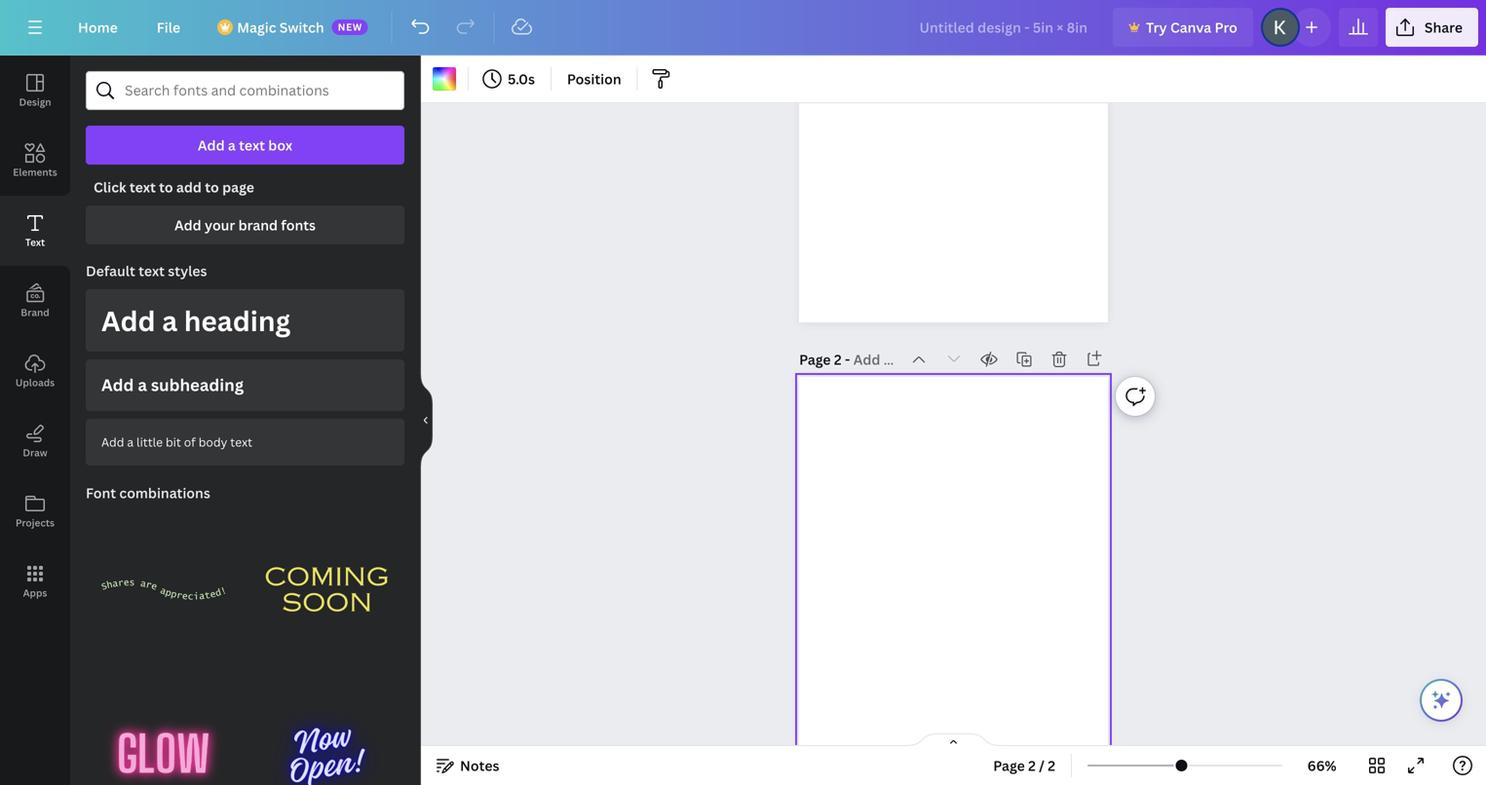 Task type: vqa. For each thing, say whether or not it's contained in the screenshot.
'Print With Canva' dropdown button
no



Task type: locate. For each thing, give the bounding box(es) containing it.
add left subheading in the left of the page
[[101, 374, 134, 396]]

page inside page 2 / 2 button
[[994, 757, 1025, 776]]

apps button
[[0, 547, 70, 617]]

1 horizontal spatial to
[[205, 178, 219, 196]]

add inside add a text box button
[[198, 136, 225, 155]]

2
[[834, 350, 842, 369], [1029, 757, 1036, 776], [1048, 757, 1056, 776]]

design button
[[0, 56, 70, 126]]

a up page
[[228, 136, 236, 155]]

add for add a little bit of body text
[[101, 434, 124, 450]]

a inside add a text box button
[[228, 136, 236, 155]]

a inside add a little bit of body text button
[[127, 434, 134, 450]]

add for add a text box
[[198, 136, 225, 155]]

a inside add a heading button
[[162, 302, 178, 339]]

add inside button
[[175, 216, 202, 234]]

page left -
[[800, 350, 831, 369]]

try canva pro
[[1147, 18, 1238, 37]]

2 left -
[[834, 350, 842, 369]]

add left little
[[101, 434, 124, 450]]

of
[[184, 434, 196, 450]]

2 for /
[[1029, 757, 1036, 776]]

your
[[205, 216, 235, 234]]

a for heading
[[162, 302, 178, 339]]

combinations
[[119, 484, 210, 502]]

0 horizontal spatial 2
[[834, 350, 842, 369]]

text right body
[[230, 434, 253, 450]]

to right add
[[205, 178, 219, 196]]

text
[[239, 136, 265, 155], [130, 178, 156, 196], [139, 262, 165, 280], [230, 434, 253, 450]]

page 2 / 2
[[994, 757, 1056, 776]]

a for text
[[228, 136, 236, 155]]

a down 'styles'
[[162, 302, 178, 339]]

add for add a heading
[[101, 302, 156, 339]]

side panel tab list
[[0, 56, 70, 617]]

a left subheading in the left of the page
[[138, 374, 147, 396]]

little
[[137, 434, 163, 450]]

to left add
[[159, 178, 173, 196]]

0 horizontal spatial page
[[800, 350, 831, 369]]

try
[[1147, 18, 1168, 37]]

text button
[[0, 196, 70, 266]]

1 horizontal spatial 2
[[1029, 757, 1036, 776]]

pro
[[1215, 18, 1238, 37]]

subheading
[[151, 374, 244, 396]]

elements
[[13, 166, 57, 179]]

2 left /
[[1029, 757, 1036, 776]]

add a little bit of body text
[[101, 434, 253, 450]]

switch
[[280, 18, 324, 37]]

add
[[198, 136, 225, 155], [175, 216, 202, 234], [101, 302, 156, 339], [101, 374, 134, 396], [101, 434, 124, 450]]

brand button
[[0, 266, 70, 336]]

page
[[800, 350, 831, 369], [994, 757, 1025, 776]]

add inside add a heading button
[[101, 302, 156, 339]]

2 right /
[[1048, 757, 1056, 776]]

add inside add a little bit of body text button
[[101, 434, 124, 450]]

text
[[25, 236, 45, 249]]

a inside add a subheading button
[[138, 374, 147, 396]]

add up add
[[198, 136, 225, 155]]

Search fonts and combinations search field
[[125, 72, 366, 109]]

a
[[228, 136, 236, 155], [162, 302, 178, 339], [138, 374, 147, 396], [127, 434, 134, 450]]

0 horizontal spatial to
[[159, 178, 173, 196]]

#ffffff image
[[433, 67, 456, 91]]

a for little
[[127, 434, 134, 450]]

add for add your brand fonts
[[175, 216, 202, 234]]

file button
[[141, 8, 196, 47]]

add left your
[[175, 216, 202, 234]]

apps
[[23, 587, 47, 600]]

a left little
[[127, 434, 134, 450]]

text left 'styles'
[[139, 262, 165, 280]]

to
[[159, 178, 173, 196], [205, 178, 219, 196]]

position
[[567, 70, 622, 88]]

body
[[199, 434, 228, 450]]

1 horizontal spatial page
[[994, 757, 1025, 776]]

add your brand fonts button
[[86, 206, 405, 245]]

hide image
[[420, 374, 433, 467]]

magic
[[237, 18, 276, 37]]

brand
[[21, 306, 49, 319]]

page left /
[[994, 757, 1025, 776]]

click text to add to page
[[94, 178, 254, 196]]

0 vertical spatial page
[[800, 350, 831, 369]]

2 horizontal spatial 2
[[1048, 757, 1056, 776]]

add a subheading
[[101, 374, 244, 396]]

add your brand fonts
[[175, 216, 316, 234]]

add down default
[[101, 302, 156, 339]]

position button
[[560, 63, 629, 95]]

text left box
[[239, 136, 265, 155]]

1 vertical spatial page
[[994, 757, 1025, 776]]

add a subheading button
[[86, 360, 405, 411]]

add inside add a subheading button
[[101, 374, 134, 396]]

draw button
[[0, 407, 70, 477]]

heading
[[184, 302, 291, 339]]

styles
[[168, 262, 207, 280]]



Task type: describe. For each thing, give the bounding box(es) containing it.
try canva pro button
[[1113, 8, 1254, 47]]

magic switch
[[237, 18, 324, 37]]

uploads
[[15, 376, 55, 389]]

design
[[19, 96, 51, 109]]

66%
[[1308, 757, 1337, 776]]

canva
[[1171, 18, 1212, 37]]

share
[[1425, 18, 1463, 37]]

bit
[[166, 434, 181, 450]]

font
[[86, 484, 116, 502]]

-
[[845, 350, 851, 369]]

click
[[94, 178, 126, 196]]

2 to from the left
[[205, 178, 219, 196]]

font combinations
[[86, 484, 210, 502]]

default text styles
[[86, 262, 207, 280]]

add a heading button
[[86, 290, 405, 352]]

projects button
[[0, 477, 70, 547]]

canva assistant image
[[1430, 689, 1454, 713]]

fonts
[[281, 216, 316, 234]]

show pages image
[[907, 733, 1001, 749]]

Design title text field
[[904, 8, 1106, 47]]

draw
[[23, 447, 47, 460]]

elements button
[[0, 126, 70, 196]]

add a heading
[[101, 302, 291, 339]]

5.0s button
[[477, 63, 543, 95]]

1 to from the left
[[159, 178, 173, 196]]

page for page 2 / 2
[[994, 757, 1025, 776]]

main menu bar
[[0, 0, 1487, 56]]

brand
[[238, 216, 278, 234]]

a for subheading
[[138, 374, 147, 396]]

uploads button
[[0, 336, 70, 407]]

notes
[[460, 757, 500, 776]]

text right click
[[130, 178, 156, 196]]

share button
[[1386, 8, 1479, 47]]

add
[[176, 178, 202, 196]]

add a little bit of body text button
[[86, 419, 405, 466]]

add a text box
[[198, 136, 293, 155]]

box
[[268, 136, 293, 155]]

home
[[78, 18, 118, 37]]

5.0s
[[508, 70, 535, 88]]

notes button
[[429, 751, 507, 782]]

/
[[1040, 757, 1045, 776]]

2 for -
[[834, 350, 842, 369]]

home link
[[62, 8, 133, 47]]

file
[[157, 18, 181, 37]]

page
[[222, 178, 254, 196]]

page 2 / 2 button
[[986, 751, 1064, 782]]

add for add a subheading
[[101, 374, 134, 396]]

add a text box button
[[86, 126, 405, 165]]

page 2 -
[[800, 350, 854, 369]]

default
[[86, 262, 135, 280]]

projects
[[16, 517, 55, 530]]

page for page 2 -
[[800, 350, 831, 369]]

Page title text field
[[854, 350, 898, 370]]

66% button
[[1291, 751, 1354, 782]]

new
[[338, 20, 362, 34]]



